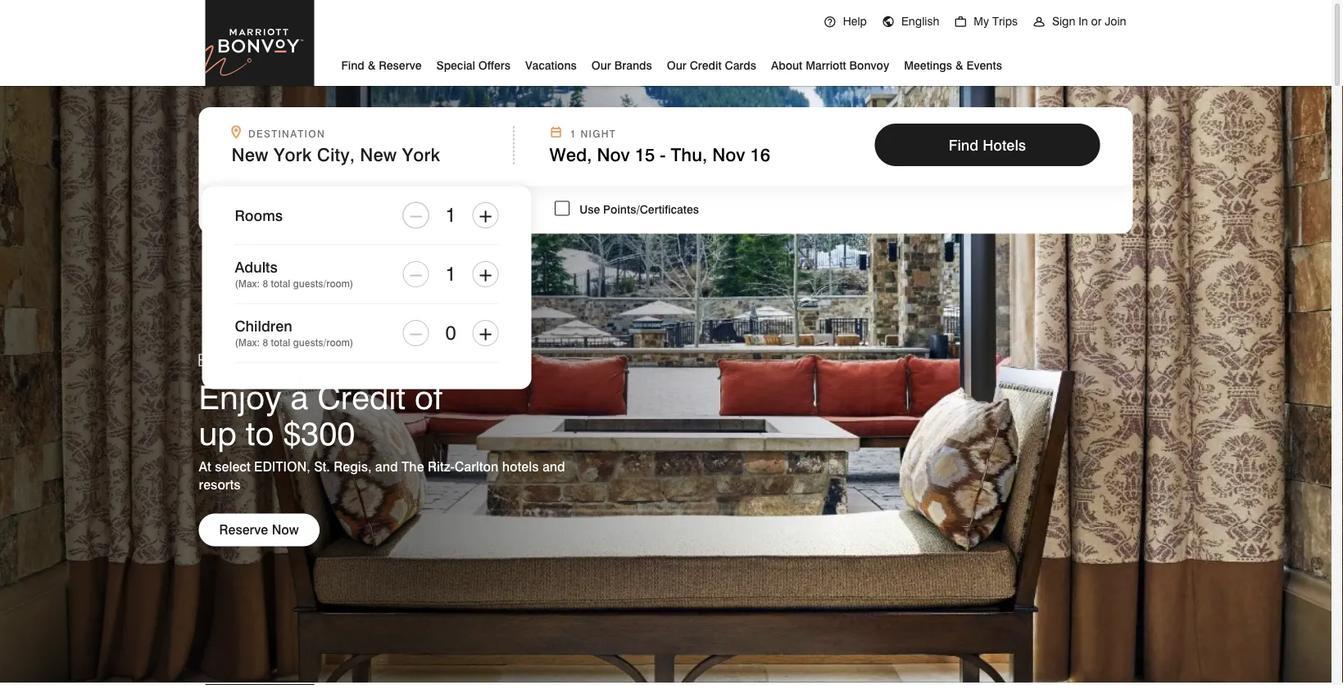 Task type: locate. For each thing, give the bounding box(es) containing it.
adults (max: 8 total guests/room)
[[235, 258, 353, 290]]

0 vertical spatial guests/room)
[[293, 278, 353, 290]]

round image
[[823, 16, 836, 29], [1032, 16, 1046, 29]]

enjoy
[[199, 378, 282, 418]]

children (max: 8 total guests/room)
[[235, 317, 353, 349]]

reserve left special
[[379, 59, 422, 73]]

1 8 from the top
[[263, 278, 268, 290]]

english
[[901, 14, 939, 28]]

1 vertical spatial reserve
[[219, 522, 268, 538]]

minus image for 1
[[408, 265, 423, 284]]

round image left sign
[[1032, 16, 1046, 29]]

1 night wed, nov 15 - thu, nov 16
[[549, 128, 770, 166]]

credit
[[690, 59, 722, 73], [317, 378, 405, 418]]

to
[[246, 414, 274, 454]]

find hotels button
[[875, 124, 1100, 166]]

round image inside english button
[[882, 16, 895, 29]]

carlton
[[455, 459, 498, 475]]

minus image left 0
[[408, 324, 423, 343]]

None search field
[[199, 107, 1133, 390]]

guests/room) for 0
[[293, 337, 353, 349]]

total inside "children (max: 8 total guests/room)"
[[271, 337, 290, 349]]

credit right a
[[317, 378, 405, 418]]

our credit cards link
[[667, 52, 756, 76]]

1 round image from the left
[[882, 16, 895, 29]]

(max:
[[235, 278, 260, 290], [235, 337, 260, 349]]

1 horizontal spatial round image
[[954, 16, 967, 29]]

1 plus image from the top
[[478, 265, 493, 284]]

our brands
[[591, 59, 652, 73]]

1 vertical spatial guests/room)
[[293, 337, 353, 349]]

find inside button
[[949, 136, 979, 154]]

and
[[375, 459, 398, 475], [542, 459, 565, 475]]

minus image
[[408, 265, 423, 284], [408, 324, 423, 343]]

total inside adults (max: 8 total guests/room)
[[271, 278, 290, 290]]

destination
[[248, 128, 325, 140]]

1 & from the left
[[368, 59, 376, 73]]

st.
[[314, 459, 330, 475]]

nov
[[597, 144, 630, 166], [712, 144, 745, 166]]

2 round image from the left
[[1032, 16, 1046, 29]]

(max: down 'adults'
[[235, 278, 260, 290]]

marriott
[[806, 59, 846, 73]]

guests/room) inside "children (max: 8 total guests/room)"
[[293, 337, 353, 349]]

15
[[635, 144, 655, 166]]

(max: inside "children (max: 8 total guests/room)"
[[235, 337, 260, 349]]

8 down 'adults'
[[263, 278, 268, 290]]

1 nov from the left
[[597, 144, 630, 166]]

2 our from the left
[[667, 59, 686, 73]]

up
[[199, 414, 237, 454]]

8
[[263, 278, 268, 290], [263, 337, 268, 349]]

round image left my
[[954, 16, 967, 29]]

reserve now link
[[199, 514, 319, 547]]

-
[[660, 144, 666, 166]]

guests/room) for 1
[[293, 278, 353, 290]]

hotels
[[502, 459, 539, 475]]

0 vertical spatial plus image
[[478, 265, 493, 284]]

2 nov from the left
[[712, 144, 745, 166]]

1 horizontal spatial find
[[949, 136, 979, 154]]

0 horizontal spatial round image
[[823, 16, 836, 29]]

2 plus image from the top
[[478, 324, 493, 343]]

credit inside enjoy a credit of up to $300 at select edition, st. regis, and the ritz-carlton hotels and resorts
[[317, 378, 405, 418]]

1
[[570, 128, 577, 140], [231, 203, 238, 217], [278, 203, 284, 217], [445, 203, 456, 226], [445, 262, 456, 285]]

0 horizontal spatial and
[[375, 459, 398, 475]]

1 guests/room) from the top
[[293, 278, 353, 290]]

resorts
[[199, 477, 241, 493]]

total
[[271, 278, 290, 290], [271, 337, 290, 349]]

meetings & events
[[904, 59, 1002, 73]]

find hotels
[[949, 136, 1026, 154]]

0 horizontal spatial round image
[[882, 16, 895, 29]]

guests/room)
[[293, 278, 353, 290], [293, 337, 353, 349]]

1 up wed,
[[570, 128, 577, 140]]

0 vertical spatial minus image
[[408, 265, 423, 284]]

round image inside "help" link
[[823, 16, 836, 29]]

my trips
[[974, 14, 1018, 28]]

special offers
[[436, 59, 510, 73]]

1 vertical spatial plus image
[[478, 324, 493, 343]]

1 our from the left
[[591, 59, 611, 73]]

our for our brands
[[591, 59, 611, 73]]

1 left room,
[[231, 203, 238, 217]]

0 horizontal spatial &
[[368, 59, 376, 73]]

find inside dropdown button
[[341, 59, 364, 73]]

sign
[[1052, 14, 1075, 28]]

1 right minus image
[[445, 203, 456, 226]]

0 vertical spatial (max:
[[235, 278, 260, 290]]

adults
[[235, 258, 278, 276]]

0 horizontal spatial find
[[341, 59, 364, 73]]

offers
[[478, 59, 510, 73]]

1 horizontal spatial our
[[667, 59, 686, 73]]

reserve
[[379, 59, 422, 73], [219, 522, 268, 538]]

(max: down children
[[235, 337, 260, 349]]

round image for my trips
[[954, 16, 967, 29]]

reserve inside find & reserve dropdown button
[[379, 59, 422, 73]]

0 horizontal spatial our
[[591, 59, 611, 73]]

reserve left now
[[219, 522, 268, 538]]

plus image down plus icon
[[478, 265, 493, 284]]

my
[[974, 14, 989, 28]]

1 (max: from the top
[[235, 278, 260, 290]]

cards
[[725, 59, 756, 73]]

1 vertical spatial minus image
[[408, 324, 423, 343]]

find
[[341, 59, 364, 73], [949, 136, 979, 154]]

$300
[[283, 414, 355, 454]]

plus image
[[478, 265, 493, 284], [478, 324, 493, 343]]

my trips button
[[947, 0, 1025, 43]]

1 vertical spatial 8
[[263, 337, 268, 349]]

2 round image from the left
[[954, 16, 967, 29]]

our right the brands
[[667, 59, 686, 73]]

about
[[771, 59, 802, 73]]

1 round image from the left
[[823, 16, 836, 29]]

2 8 from the top
[[263, 337, 268, 349]]

1 horizontal spatial reserve
[[379, 59, 422, 73]]

guests/room) inside adults (max: 8 total guests/room)
[[293, 278, 353, 290]]

find for find & reserve
[[341, 59, 364, 73]]

round image
[[882, 16, 895, 29], [954, 16, 967, 29]]

bonvoy
[[849, 59, 889, 73]]

2 and from the left
[[542, 459, 565, 475]]

credit left cards
[[690, 59, 722, 73]]

0
[[445, 321, 456, 344]]

minus image for 0
[[408, 324, 423, 343]]

1 minus image from the top
[[408, 265, 423, 284]]

about marriott bonvoy
[[771, 59, 889, 73]]

2 guests/room) from the top
[[293, 337, 353, 349]]

0 vertical spatial total
[[271, 278, 290, 290]]

children
[[235, 317, 292, 335]]

about marriott bonvoy button
[[771, 52, 889, 76]]

1 vertical spatial total
[[271, 337, 290, 349]]

2 total from the top
[[271, 337, 290, 349]]

plus image right 0
[[478, 324, 493, 343]]

8 inside "children (max: 8 total guests/room)"
[[263, 337, 268, 349]]

our inside 'dropdown button'
[[591, 59, 611, 73]]

wed,
[[549, 144, 592, 166]]

0 vertical spatial 8
[[263, 278, 268, 290]]

our
[[591, 59, 611, 73], [667, 59, 686, 73]]

1 horizontal spatial and
[[542, 459, 565, 475]]

our brands button
[[591, 52, 652, 76]]

minus image down minus image
[[408, 265, 423, 284]]

0 vertical spatial find
[[341, 59, 364, 73]]

1 left guest
[[278, 203, 284, 217]]

(max: inside adults (max: 8 total guests/room)
[[235, 278, 260, 290]]

marriott bonvoy escape to luxury logo image
[[199, 319, 363, 367]]

guests/room) up "children (max: 8 total guests/room)"
[[293, 278, 353, 290]]

1 horizontal spatial &
[[955, 59, 963, 73]]

2 (max: from the top
[[235, 337, 260, 349]]

1 horizontal spatial credit
[[690, 59, 722, 73]]

our left the brands
[[591, 59, 611, 73]]

round image inside "my trips" "button"
[[954, 16, 967, 29]]

2 minus image from the top
[[408, 324, 423, 343]]

16
[[750, 144, 770, 166]]

help link
[[816, 0, 874, 43]]

minus image
[[408, 206, 423, 225]]

total down children
[[271, 337, 290, 349]]

and left the
[[375, 459, 398, 475]]

special
[[436, 59, 475, 73]]

rooms
[[235, 206, 283, 224]]

2 & from the left
[[955, 59, 963, 73]]

and right hotels in the bottom of the page
[[542, 459, 565, 475]]

night
[[581, 128, 616, 140]]

round image inside sign in or join dropdown button
[[1032, 16, 1046, 29]]

of
[[414, 378, 442, 418]]

plus image for 1
[[478, 265, 493, 284]]

nov down night
[[597, 144, 630, 166]]

total down 'adults'
[[271, 278, 290, 290]]

round image left english
[[882, 16, 895, 29]]

1 horizontal spatial nov
[[712, 144, 745, 166]]

Destination text field
[[231, 144, 482, 166]]

in
[[1079, 14, 1088, 28]]

room,
[[241, 203, 275, 217]]

8 down children
[[263, 337, 268, 349]]

1 vertical spatial (max:
[[235, 337, 260, 349]]

english button
[[874, 0, 947, 43]]

nov left 16
[[712, 144, 745, 166]]

total for 1
[[271, 278, 290, 290]]

1 vertical spatial credit
[[317, 378, 405, 418]]

&
[[368, 59, 376, 73], [955, 59, 963, 73]]

1 total from the top
[[271, 278, 290, 290]]

round image left help
[[823, 16, 836, 29]]

0 horizontal spatial credit
[[317, 378, 405, 418]]

0 vertical spatial reserve
[[379, 59, 422, 73]]

0 horizontal spatial reserve
[[219, 522, 268, 538]]

guests/room) up a
[[293, 337, 353, 349]]

1 horizontal spatial round image
[[1032, 16, 1046, 29]]

0 horizontal spatial nov
[[597, 144, 630, 166]]

8 inside adults (max: 8 total guests/room)
[[263, 278, 268, 290]]

1 and from the left
[[375, 459, 398, 475]]

1 vertical spatial find
[[949, 136, 979, 154]]



Task type: describe. For each thing, give the bounding box(es) containing it.
thu,
[[671, 144, 707, 166]]

a
[[290, 378, 308, 418]]

special offers button
[[436, 52, 510, 76]]

round image for english
[[882, 16, 895, 29]]

none search field containing 1
[[199, 107, 1133, 390]]

brands
[[614, 59, 652, 73]]

1 inside 1 night wed, nov 15 - thu, nov 16
[[570, 128, 577, 140]]

0 vertical spatial credit
[[690, 59, 722, 73]]

plus image
[[478, 206, 493, 225]]

meetings & events button
[[904, 52, 1002, 76]]

meetings
[[904, 59, 952, 73]]

1 up 0
[[445, 262, 456, 285]]

find for find hotels
[[949, 136, 979, 154]]

use points/certificates
[[579, 202, 699, 216]]

events
[[966, 59, 1002, 73]]

(max: for 0
[[235, 337, 260, 349]]

hotels
[[983, 136, 1026, 154]]

join
[[1105, 14, 1126, 28]]

1 room, 1 guest
[[231, 203, 318, 217]]

points/certificates
[[603, 202, 699, 216]]

reserve now
[[219, 522, 299, 538]]

8 for 1
[[263, 278, 268, 290]]

trips
[[992, 14, 1018, 28]]

8 for 0
[[263, 337, 268, 349]]

enjoy a credit of up to $300 at select edition, st. regis, and the ritz-carlton hotels and resorts
[[199, 378, 565, 493]]

use
[[579, 202, 600, 216]]

sign in or join
[[1052, 14, 1126, 28]]

total for 0
[[271, 337, 290, 349]]

regis,
[[334, 459, 372, 475]]

1 room, 1 guest button
[[231, 201, 338, 218]]

round image for help
[[823, 16, 836, 29]]

vacations button
[[525, 52, 577, 76]]

sign in or join button
[[1025, 0, 1134, 43]]

reserve inside reserve now link
[[219, 522, 268, 538]]

at
[[199, 459, 211, 475]]

edition,
[[254, 459, 310, 475]]

now
[[272, 522, 299, 538]]

& for meetings
[[955, 59, 963, 73]]

our for our credit cards
[[667, 59, 686, 73]]

vacations
[[525, 59, 577, 73]]

(max: for 1
[[235, 278, 260, 290]]

ritz-
[[428, 459, 455, 475]]

or
[[1091, 14, 1102, 28]]

plus image for 0
[[478, 324, 493, 343]]

find & reserve
[[341, 59, 422, 73]]

find & reserve button
[[341, 52, 422, 76]]

& for find
[[368, 59, 376, 73]]

guest
[[287, 203, 318, 217]]

destination field
[[231, 144, 504, 166]]

help
[[843, 14, 867, 28]]

select
[[215, 459, 250, 475]]

our credit cards
[[667, 59, 756, 73]]

the
[[402, 459, 424, 475]]

round image for sign in or join
[[1032, 16, 1046, 29]]



Task type: vqa. For each thing, say whether or not it's contained in the screenshot.
About
yes



